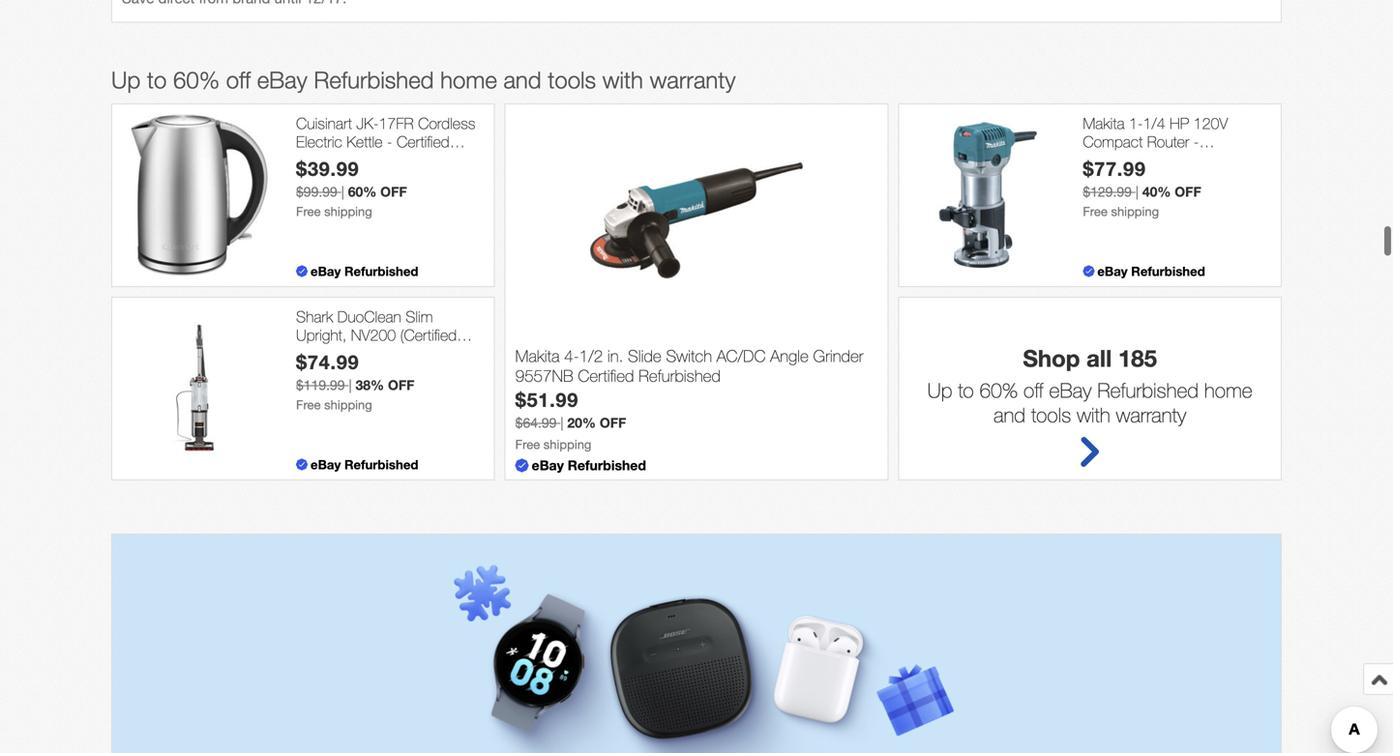 Task type: vqa. For each thing, say whether or not it's contained in the screenshot.
eBay
yes



Task type: locate. For each thing, give the bounding box(es) containing it.
2 vertical spatial 60%
[[980, 378, 1018, 402]]

makita up 9557nb
[[515, 346, 560, 366]]

shipping down 40%
[[1111, 204, 1159, 219]]

2 - from the left
[[1194, 133, 1199, 151]]

ebay refurbished down 20%
[[532, 458, 646, 473]]

to
[[147, 66, 167, 93], [958, 378, 974, 402]]

shop
[[1023, 344, 1080, 372]]

shipping inside the $39.99 $99.99 | 60% off free shipping
[[324, 204, 372, 219]]

free down $64.99
[[515, 437, 540, 452]]

ebay down $64.99
[[532, 458, 564, 473]]

ebay for $77.99
[[1097, 264, 1128, 279]]

refurbished down electric
[[296, 151, 373, 170]]

shipping inside $77.99 $129.99 | 40% off free shipping
[[1111, 204, 1159, 219]]

0 horizontal spatial up
[[111, 66, 140, 93]]

free down $129.99
[[1083, 204, 1108, 219]]

1 vertical spatial up
[[927, 378, 952, 402]]

refurbished up jk-
[[314, 66, 434, 93]]

kettle
[[347, 133, 383, 151]]

0 horizontal spatial home
[[440, 66, 497, 93]]

shipping inside $74.99 $119.99 | 38% off free shipping
[[324, 397, 372, 412]]

hp
[[1170, 114, 1189, 132]]

off inside shop all 185 up to 60% off ebay refurbished home and tools with warranty
[[1024, 378, 1044, 402]]

all
[[1087, 344, 1112, 372]]

shark
[[296, 308, 333, 326]]

free for $77.99
[[1083, 204, 1108, 219]]

1 horizontal spatial home
[[1204, 378, 1253, 402]]

ebay refurbished down 40%
[[1097, 264, 1205, 279]]

60% inside shop all 185 up to 60% off ebay refurbished home and tools with warranty
[[980, 378, 1018, 402]]

1 horizontal spatial certified
[[578, 366, 634, 385]]

up inside shop all 185 up to 60% off ebay refurbished home and tools with warranty
[[927, 378, 952, 402]]

0 horizontal spatial makita
[[515, 346, 560, 366]]

refurbished inside makita 4-1/2 in. slide switch ac/dc angle grinder 9557nb certified refurbished $51.99 $64.99 | 20% off free shipping
[[639, 366, 721, 385]]

0 vertical spatial home
[[440, 66, 497, 93]]

free inside $74.99 $119.99 | 38% off free shipping
[[296, 397, 321, 412]]

| right $99.99
[[341, 184, 344, 200]]

ebay refurbished down "38%"
[[311, 457, 418, 473]]

1 horizontal spatial and
[[994, 403, 1026, 427]]

ebay refurbished for $77.99
[[1097, 264, 1205, 279]]

shipping down 20%
[[544, 437, 592, 452]]

| for $77.99
[[1136, 184, 1139, 200]]

1 horizontal spatial tools
[[1031, 403, 1071, 427]]

shipping for $77.99
[[1111, 204, 1159, 219]]

- inside makita 1-1/4 hp 120v compact router - rt0701cr certified refurbished
[[1194, 133, 1199, 151]]

warranty
[[650, 66, 736, 93], [1116, 403, 1186, 427]]

makita for 1-
[[1083, 114, 1125, 132]]

| left 40%
[[1136, 184, 1139, 200]]

1 vertical spatial with
[[1077, 403, 1110, 427]]

$99.99
[[296, 184, 337, 200]]

ebay down $129.99
[[1097, 264, 1128, 279]]

$64.99
[[515, 415, 557, 431]]

| inside $77.99 $129.99 | 40% off free shipping
[[1136, 184, 1139, 200]]

makita up compact
[[1083, 114, 1125, 132]]

shop all 185 up to 60% off ebay refurbished home and tools with warranty
[[927, 344, 1253, 427]]

compact
[[1083, 133, 1143, 151]]

1 horizontal spatial 60%
[[348, 184, 377, 200]]

refurbished)
[[296, 345, 377, 363]]

refurbished down rt0701cr
[[1083, 170, 1160, 188]]

1 vertical spatial 60%
[[348, 184, 377, 200]]

up to 60% off ebay refurbished home and tools with warranty
[[111, 66, 736, 93]]

home inside shop all 185 up to 60% off ebay refurbished home and tools with warranty
[[1204, 378, 1253, 402]]

| left "38%"
[[349, 377, 352, 393]]

ebay
[[257, 66, 307, 93], [311, 264, 341, 279], [1097, 264, 1128, 279], [1049, 378, 1092, 402], [311, 457, 341, 473], [532, 458, 564, 473]]

refurbished down switch
[[639, 366, 721, 385]]

185
[[1118, 344, 1157, 372]]

off
[[226, 66, 251, 93], [380, 184, 407, 200], [1175, 184, 1201, 200], [388, 377, 415, 393], [1024, 378, 1044, 402], [600, 415, 626, 431]]

cuisinart jk-17fr cordless electric kettle - certified refurbished
[[296, 114, 475, 170]]

1 horizontal spatial -
[[1194, 133, 1199, 151]]

and inside shop all 185 up to 60% off ebay refurbished home and tools with warranty
[[994, 403, 1026, 427]]

tools
[[548, 66, 596, 93], [1031, 403, 1071, 427]]

makita
[[1083, 114, 1125, 132], [515, 346, 560, 366]]

ebay inside shop all 185 up to 60% off ebay refurbished home and tools with warranty
[[1049, 378, 1092, 402]]

0 horizontal spatial to
[[147, 66, 167, 93]]

1 horizontal spatial makita
[[1083, 114, 1125, 132]]

free for $74.99
[[296, 397, 321, 412]]

rt0701cr
[[1083, 151, 1156, 170]]

ebay refurbished up duoclean
[[311, 264, 418, 279]]

makita 1-1/4 hp 120v compact router - rt0701cr certified refurbished link
[[1083, 114, 1271, 188]]

shipping down $99.99
[[324, 204, 372, 219]]

1 horizontal spatial with
[[1077, 403, 1110, 427]]

0 vertical spatial makita
[[1083, 114, 1125, 132]]

1 - from the left
[[387, 133, 392, 151]]

1 vertical spatial tools
[[1031, 403, 1071, 427]]

0 horizontal spatial certified
[[397, 133, 450, 151]]

tools inside shop all 185 up to 60% off ebay refurbished home and tools with warranty
[[1031, 403, 1071, 427]]

certified down router
[[1160, 151, 1213, 170]]

warranty inside shop all 185 up to 60% off ebay refurbished home and tools with warranty
[[1116, 403, 1186, 427]]

free down $99.99
[[296, 204, 321, 219]]

off inside makita 4-1/2 in. slide switch ac/dc angle grinder 9557nb certified refurbished $51.99 $64.99 | 20% off free shipping
[[600, 415, 626, 431]]

ebay refurbished
[[311, 264, 418, 279], [1097, 264, 1205, 279], [311, 457, 418, 473], [532, 458, 646, 473]]

shipping
[[324, 204, 372, 219], [1111, 204, 1159, 219], [324, 397, 372, 412], [544, 437, 592, 452]]

1 vertical spatial warranty
[[1116, 403, 1186, 427]]

60% inside the $39.99 $99.99 | 60% off free shipping
[[348, 184, 377, 200]]

1 horizontal spatial warranty
[[1116, 403, 1186, 427]]

off inside the $39.99 $99.99 | 60% off free shipping
[[380, 184, 407, 200]]

makita inside makita 4-1/2 in. slide switch ac/dc angle grinder 9557nb certified refurbished $51.99 $64.99 | 20% off free shipping
[[515, 346, 560, 366]]

refurbished down 185
[[1097, 378, 1199, 402]]

0 vertical spatial tools
[[548, 66, 596, 93]]

0 vertical spatial with
[[602, 66, 643, 93]]

grinder
[[813, 346, 863, 366]]

ebay down $119.99
[[311, 457, 341, 473]]

-
[[387, 133, 392, 151], [1194, 133, 1199, 151]]

0 horizontal spatial and
[[504, 66, 541, 93]]

refurbished inside shop all 185 up to 60% off ebay refurbished home and tools with warranty
[[1097, 378, 1199, 402]]

jk-
[[356, 114, 379, 132]]

1/4
[[1143, 114, 1165, 132]]

ebay down shop
[[1049, 378, 1092, 402]]

free inside $77.99 $129.99 | 40% off free shipping
[[1083, 204, 1108, 219]]

60%
[[173, 66, 220, 93], [348, 184, 377, 200], [980, 378, 1018, 402]]

120v
[[1194, 114, 1228, 132]]

certified
[[397, 133, 450, 151], [1160, 151, 1213, 170], [578, 366, 634, 385]]

and
[[504, 66, 541, 93], [994, 403, 1026, 427]]

1 vertical spatial home
[[1204, 378, 1253, 402]]

refurbished
[[314, 66, 434, 93], [296, 151, 373, 170], [1083, 170, 1160, 188], [344, 264, 418, 279], [1131, 264, 1205, 279], [639, 366, 721, 385], [1097, 378, 1199, 402], [344, 457, 418, 473], [568, 458, 646, 473]]

17fr
[[379, 114, 414, 132]]

switch
[[666, 346, 712, 366]]

$74.99 $119.99 | 38% off free shipping
[[296, 351, 415, 412]]

0 vertical spatial up
[[111, 66, 140, 93]]

home
[[440, 66, 497, 93], [1204, 378, 1253, 402]]

ebay refurbished for $74.99
[[311, 457, 418, 473]]

2 horizontal spatial 60%
[[980, 378, 1018, 402]]

router
[[1147, 133, 1189, 151]]

$129.99
[[1083, 184, 1132, 200]]

refurbished inside cuisinart jk-17fr cordless electric kettle - certified refurbished
[[296, 151, 373, 170]]

$51.99
[[515, 388, 579, 411]]

| inside $74.99 $119.99 | 38% off free shipping
[[349, 377, 352, 393]]

9557nb
[[515, 366, 573, 385]]

1 vertical spatial makita
[[515, 346, 560, 366]]

- down 120v on the top right of page
[[1194, 133, 1199, 151]]

slide
[[628, 346, 661, 366]]

0 horizontal spatial with
[[602, 66, 643, 93]]

| inside the $39.99 $99.99 | 60% off free shipping
[[341, 184, 344, 200]]

0 vertical spatial and
[[504, 66, 541, 93]]

cuisinart
[[296, 114, 352, 132]]

0 horizontal spatial warranty
[[650, 66, 736, 93]]

|
[[341, 184, 344, 200], [1136, 184, 1139, 200], [349, 377, 352, 393], [561, 415, 564, 431]]

| left 20%
[[561, 415, 564, 431]]

up
[[111, 66, 140, 93], [927, 378, 952, 402]]

in.
[[607, 346, 623, 366]]

2 horizontal spatial certified
[[1160, 151, 1213, 170]]

1 horizontal spatial to
[[958, 378, 974, 402]]

free down $119.99
[[296, 397, 321, 412]]

certified down cordless
[[397, 133, 450, 151]]

free
[[296, 204, 321, 219], [1083, 204, 1108, 219], [296, 397, 321, 412], [515, 437, 540, 452]]

1 horizontal spatial up
[[927, 378, 952, 402]]

ebay for $51.99
[[532, 458, 564, 473]]

ebay up shark on the left of the page
[[311, 264, 341, 279]]

0 horizontal spatial -
[[387, 133, 392, 151]]

with
[[602, 66, 643, 93], [1077, 403, 1110, 427]]

1 vertical spatial to
[[958, 378, 974, 402]]

1 vertical spatial and
[[994, 403, 1026, 427]]

refurbished up duoclean
[[344, 264, 418, 279]]

0 vertical spatial 60%
[[173, 66, 220, 93]]

free inside the $39.99 $99.99 | 60% off free shipping
[[296, 204, 321, 219]]

makita inside makita 1-1/4 hp 120v compact router - rt0701cr certified refurbished
[[1083, 114, 1125, 132]]

shipping down "38%"
[[324, 397, 372, 412]]

- down 17fr
[[387, 133, 392, 151]]

slim
[[406, 308, 433, 326]]

certified down the in.
[[578, 366, 634, 385]]



Task type: describe. For each thing, give the bounding box(es) containing it.
0 horizontal spatial 60%
[[173, 66, 220, 93]]

40%
[[1142, 184, 1171, 200]]

(certified
[[400, 326, 457, 345]]

ebay for $39.99
[[311, 264, 341, 279]]

4-
[[564, 346, 579, 366]]

refurbished down "38%"
[[344, 457, 418, 473]]

20%
[[567, 415, 596, 431]]

certified inside makita 1-1/4 hp 120v compact router - rt0701cr certified refurbished
[[1160, 151, 1213, 170]]

duoclean
[[337, 308, 401, 326]]

shipping for $39.99
[[324, 204, 372, 219]]

shipping for $74.99
[[324, 397, 372, 412]]

ebay for $74.99
[[311, 457, 341, 473]]

refurbished inside makita 1-1/4 hp 120v compact router - rt0701cr certified refurbished
[[1083, 170, 1160, 188]]

makita for 4-
[[515, 346, 560, 366]]

ebay up cuisinart on the left
[[257, 66, 307, 93]]

$39.99 $99.99 | 60% off free shipping
[[296, 157, 407, 219]]

1/2
[[579, 346, 603, 366]]

ac/dc
[[717, 346, 766, 366]]

free inside makita 4-1/2 in. slide switch ac/dc angle grinder 9557nb certified refurbished $51.99 $64.99 | 20% off free shipping
[[515, 437, 540, 452]]

$77.99
[[1083, 157, 1146, 180]]

0 vertical spatial warranty
[[650, 66, 736, 93]]

| for $39.99
[[341, 184, 344, 200]]

shark duoclean slim upright, nv200 (certified refurbished) link
[[296, 308, 484, 363]]

free for $39.99
[[296, 204, 321, 219]]

makita 1-1/4 hp 120v compact router - rt0701cr certified refurbished
[[1083, 114, 1228, 188]]

$77.99 $129.99 | 40% off free shipping
[[1083, 157, 1201, 219]]

certified inside cuisinart jk-17fr cordless electric kettle - certified refurbished
[[397, 133, 450, 151]]

makita 4-1/2 in. slide switch ac/dc angle grinder 9557nb certified refurbished $51.99 $64.99 | 20% off free shipping
[[515, 346, 863, 452]]

off inside $77.99 $129.99 | 40% off free shipping
[[1175, 184, 1201, 200]]

cordless
[[418, 114, 475, 132]]

$74.99
[[296, 351, 359, 374]]

off inside $74.99 $119.99 | 38% off free shipping
[[388, 377, 415, 393]]

shark duoclean slim upright, nv200 (certified refurbished)
[[296, 308, 457, 363]]

$119.99
[[296, 377, 345, 393]]

| inside makita 4-1/2 in. slide switch ac/dc angle grinder 9557nb certified refurbished $51.99 $64.99 | 20% off free shipping
[[561, 415, 564, 431]]

- inside cuisinart jk-17fr cordless electric kettle - certified refurbished
[[387, 133, 392, 151]]

electric
[[296, 133, 342, 151]]

to inside shop all 185 up to 60% off ebay refurbished home and tools with warranty
[[958, 378, 974, 402]]

angle
[[770, 346, 809, 366]]

$39.99
[[296, 157, 359, 180]]

makita 4-1/2 in. slide switch ac/dc angle grinder 9557nb certified refurbished link
[[515, 346, 878, 388]]

upright,
[[296, 326, 347, 345]]

cuisinart jk-17fr cordless electric kettle - certified refurbished link
[[296, 114, 484, 170]]

refurbished down 20%
[[568, 458, 646, 473]]

shipping inside makita 4-1/2 in. slide switch ac/dc angle grinder 9557nb certified refurbished $51.99 $64.99 | 20% off free shipping
[[544, 437, 592, 452]]

38%
[[356, 377, 384, 393]]

| for $74.99
[[349, 377, 352, 393]]

ebay refurbished for $39.99
[[311, 264, 418, 279]]

0 horizontal spatial tools
[[548, 66, 596, 93]]

ebay refurbished for $51.99
[[532, 458, 646, 473]]

0 vertical spatial to
[[147, 66, 167, 93]]

with inside shop all 185 up to 60% off ebay refurbished home and tools with warranty
[[1077, 403, 1110, 427]]

nv200
[[351, 326, 396, 345]]

1-
[[1129, 114, 1143, 132]]

refurbished down 40%
[[1131, 264, 1205, 279]]

certified inside makita 4-1/2 in. slide switch ac/dc angle grinder 9557nb certified refurbished $51.99 $64.99 | 20% off free shipping
[[578, 366, 634, 385]]



